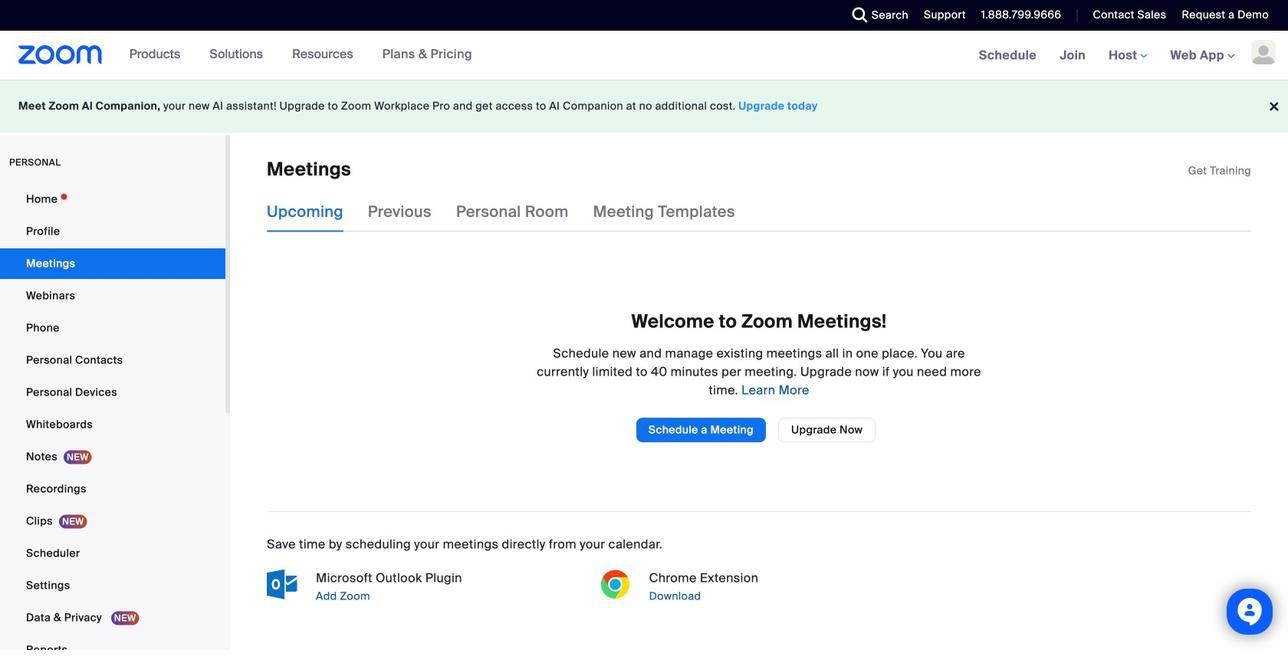 Task type: locate. For each thing, give the bounding box(es) containing it.
application
[[1189, 163, 1252, 179]]

tabs of meeting tab list
[[267, 192, 760, 232]]

footer
[[0, 80, 1289, 133]]

personal menu menu
[[0, 184, 226, 651]]

banner
[[0, 31, 1289, 81]]



Task type: describe. For each thing, give the bounding box(es) containing it.
product information navigation
[[118, 31, 484, 80]]

meetings navigation
[[968, 31, 1289, 81]]

profile picture image
[[1252, 40, 1277, 64]]

zoom logo image
[[18, 45, 102, 64]]



